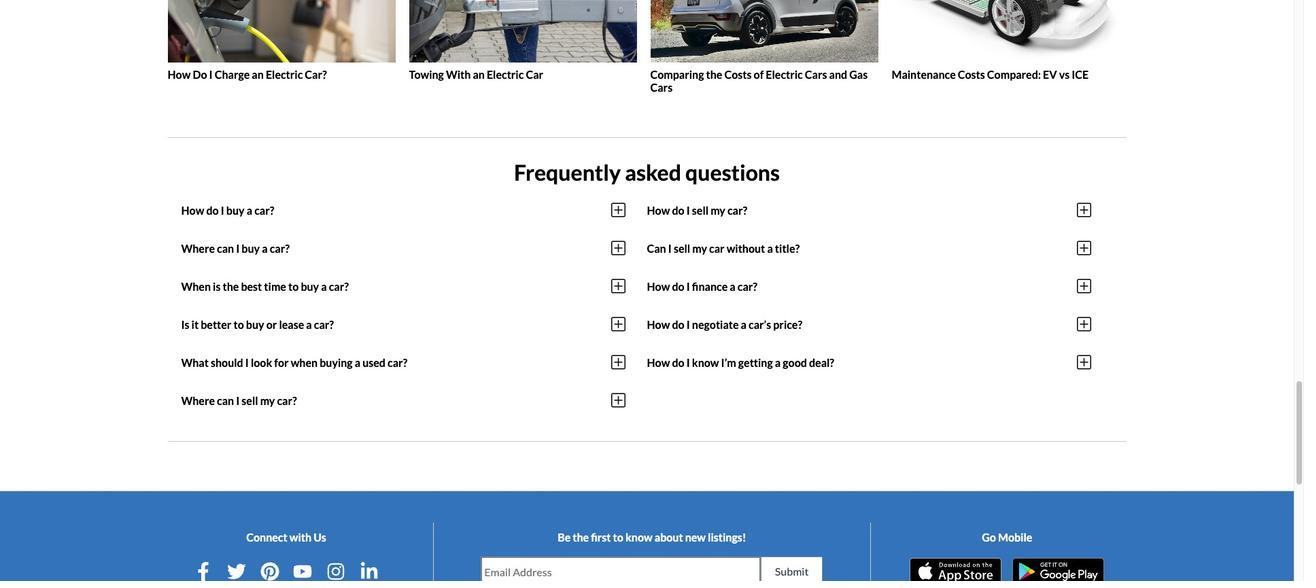 Task type: vqa. For each thing, say whether or not it's contained in the screenshot.
rightmost 'Acura'
no



Task type: locate. For each thing, give the bounding box(es) containing it.
is
[[181, 318, 189, 331]]

a inside "dropdown button"
[[262, 242, 268, 255]]

1 horizontal spatial cars
[[805, 68, 827, 81]]

know inside dropdown button
[[692, 356, 719, 369]]

youtube image
[[293, 563, 313, 582]]

plus square image inside what should i look for when buying a used car? dropdown button
[[611, 355, 625, 371]]

car?
[[254, 204, 274, 217], [728, 204, 748, 217], [270, 242, 290, 255], [329, 280, 349, 293], [738, 280, 758, 293], [314, 318, 334, 331], [388, 356, 408, 369], [277, 394, 297, 407]]

where can i buy a car?
[[181, 242, 290, 255]]

0 horizontal spatial an
[[252, 68, 264, 81]]

1 vertical spatial where
[[181, 394, 215, 407]]

do left i'm
[[672, 356, 685, 369]]

the
[[706, 68, 723, 81], [223, 280, 239, 293], [573, 531, 589, 544]]

is it better to buy or lease a car?
[[181, 318, 334, 331]]

1 vertical spatial can
[[217, 394, 234, 407]]

plus square image for can i sell my car without a title?
[[1077, 240, 1091, 257]]

plus square image for where can i buy a car?
[[611, 240, 625, 257]]

2 an from the left
[[473, 68, 485, 81]]

2 horizontal spatial electric
[[766, 68, 803, 81]]

the right be at bottom
[[573, 531, 589, 544]]

how do i negotiate a car's price? button
[[647, 306, 1091, 344]]

a up where can i buy a car?
[[247, 204, 252, 217]]

electric right of
[[766, 68, 803, 81]]

a inside dropdown button
[[741, 318, 747, 331]]

a right time
[[321, 280, 327, 293]]

should
[[211, 356, 243, 369]]

buying
[[320, 356, 353, 369]]

my inside where can i sell my car? "dropdown button"
[[260, 394, 275, 407]]

cars down comparing
[[651, 81, 673, 94]]

3 electric from the left
[[766, 68, 803, 81]]

an
[[252, 68, 264, 81], [473, 68, 485, 81]]

0 vertical spatial sell
[[692, 204, 709, 217]]

i for how do i finance a car?
[[687, 280, 690, 293]]

to inside 'dropdown button'
[[288, 280, 299, 293]]

plus square image for when is the best time to buy a car?
[[611, 278, 625, 295]]

do left "negotiate"
[[672, 318, 685, 331]]

2 costs from the left
[[958, 68, 985, 81]]

do for sell
[[672, 204, 685, 217]]

the inside comparing the costs of electric cars and gas cars
[[706, 68, 723, 81]]

for
[[274, 356, 289, 369]]

a
[[247, 204, 252, 217], [262, 242, 268, 255], [768, 242, 773, 255], [321, 280, 327, 293], [730, 280, 736, 293], [306, 318, 312, 331], [741, 318, 747, 331], [355, 356, 361, 369], [775, 356, 781, 369]]

1 horizontal spatial my
[[693, 242, 707, 255]]

plus square image inside can i sell my car without a title? dropdown button
[[1077, 240, 1091, 257]]

when
[[181, 280, 211, 293]]

how for how do i finance a car?
[[647, 280, 670, 293]]

2 where from the top
[[181, 394, 215, 407]]

mobile
[[999, 531, 1033, 544]]

0 vertical spatial can
[[217, 242, 234, 255]]

facebook image
[[194, 563, 213, 582]]

0 horizontal spatial know
[[626, 531, 653, 544]]

2 horizontal spatial my
[[711, 204, 726, 217]]

where up when
[[181, 242, 215, 255]]

plus square image inside how do i negotiate a car's price? dropdown button
[[1077, 317, 1091, 333]]

sell for how do i sell my car?
[[692, 204, 709, 217]]

0 horizontal spatial the
[[223, 280, 239, 293]]

plus square image for where can i sell my car?
[[611, 393, 625, 409]]

plus square image inside how do i know i'm getting a good deal? dropdown button
[[1077, 355, 1091, 371]]

plus square image
[[611, 202, 625, 219], [1077, 202, 1091, 219], [611, 240, 625, 257], [611, 278, 625, 295], [1077, 278, 1091, 295]]

do inside how do i finance a car? dropdown button
[[672, 280, 685, 293]]

2 can from the top
[[217, 394, 234, 407]]

2 vertical spatial sell
[[242, 394, 258, 407]]

sell inside "dropdown button"
[[242, 394, 258, 407]]

costs left compared:
[[958, 68, 985, 81]]

sell up can i sell my car without a title?
[[692, 204, 709, 217]]

how do i know i'm getting a good deal?
[[647, 356, 835, 369]]

it
[[192, 318, 199, 331]]

1 horizontal spatial an
[[473, 68, 485, 81]]

maintenance
[[892, 68, 956, 81]]

of
[[754, 68, 764, 81]]

i right do on the left top of page
[[209, 68, 213, 81]]

i left i'm
[[687, 356, 690, 369]]

a inside 'dropdown button'
[[321, 280, 327, 293]]

costs
[[725, 68, 752, 81], [958, 68, 985, 81]]

can
[[217, 242, 234, 255], [217, 394, 234, 407]]

1 vertical spatial my
[[693, 242, 707, 255]]

to right better
[[234, 318, 244, 331]]

1 horizontal spatial the
[[573, 531, 589, 544]]

asked
[[625, 159, 682, 186]]

1 vertical spatial sell
[[674, 242, 691, 255]]

0 horizontal spatial to
[[234, 318, 244, 331]]

deal?
[[809, 356, 835, 369]]

where can i sell my car?
[[181, 394, 297, 407]]

i for where can i sell my car?
[[236, 394, 240, 407]]

where down what
[[181, 394, 215, 407]]

do for negotiate
[[672, 318, 685, 331]]

costs left of
[[725, 68, 752, 81]]

know left i'm
[[692, 356, 719, 369]]

get it on google play image
[[1013, 559, 1105, 582]]

plus square image inside how do i finance a car? dropdown button
[[1077, 278, 1091, 295]]

finance
[[692, 280, 728, 293]]

1 can from the top
[[217, 242, 234, 255]]

1 where from the top
[[181, 242, 215, 255]]

an right charge
[[252, 68, 264, 81]]

how do i finance a car?
[[647, 280, 758, 293]]

questions
[[686, 159, 780, 186]]

how for how do i buy a car?
[[181, 204, 204, 217]]

sell for where can i sell my car?
[[242, 394, 258, 407]]

first
[[591, 531, 611, 544]]

a left the car's
[[741, 318, 747, 331]]

to right time
[[288, 280, 299, 293]]

i for how do i negotiate a car's price?
[[687, 318, 690, 331]]

buy right time
[[301, 280, 319, 293]]

2 vertical spatial to
[[613, 531, 624, 544]]

plus square image for what should i look for when buying a used car?
[[611, 355, 625, 371]]

buy inside "dropdown button"
[[242, 242, 260, 255]]

1 vertical spatial know
[[626, 531, 653, 544]]

do down asked
[[672, 204, 685, 217]]

do inside how do i know i'm getting a good deal? dropdown button
[[672, 356, 685, 369]]

electric left car
[[487, 68, 524, 81]]

i'm
[[721, 356, 736, 369]]

1 vertical spatial to
[[234, 318, 244, 331]]

buy
[[226, 204, 245, 217], [242, 242, 260, 255], [301, 280, 319, 293], [246, 318, 264, 331]]

car? up time
[[270, 242, 290, 255]]

how inside dropdown button
[[647, 318, 670, 331]]

plus square image
[[1077, 240, 1091, 257], [611, 317, 625, 333], [1077, 317, 1091, 333], [611, 355, 625, 371], [1077, 355, 1091, 371], [611, 393, 625, 409]]

i for what should i look for when buying a used car?
[[245, 356, 249, 369]]

download on the app store image
[[910, 559, 1002, 582]]

look
[[251, 356, 272, 369]]

my inside can i sell my car without a title? dropdown button
[[693, 242, 707, 255]]

can
[[647, 242, 666, 255]]

0 horizontal spatial costs
[[725, 68, 752, 81]]

2 horizontal spatial to
[[613, 531, 624, 544]]

how do i finance a car? button
[[647, 268, 1091, 306]]

to
[[288, 280, 299, 293], [234, 318, 244, 331], [613, 531, 624, 544]]

best
[[241, 280, 262, 293]]

a left good
[[775, 356, 781, 369]]

to right first on the bottom
[[613, 531, 624, 544]]

the for comparing
[[706, 68, 723, 81]]

1 vertical spatial the
[[223, 280, 239, 293]]

us
[[314, 531, 326, 544]]

can i sell my car without a title?
[[647, 242, 800, 255]]

the right is
[[223, 280, 239, 293]]

electric
[[266, 68, 303, 81], [487, 68, 524, 81], [766, 68, 803, 81]]

1 horizontal spatial know
[[692, 356, 719, 369]]

2 horizontal spatial the
[[706, 68, 723, 81]]

cars
[[805, 68, 827, 81], [651, 81, 673, 94]]

do left finance
[[672, 280, 685, 293]]

i left finance
[[687, 280, 690, 293]]

i down should in the left of the page
[[236, 394, 240, 407]]

submit
[[775, 565, 809, 578]]

i for how do i know i'm getting a good deal?
[[687, 356, 690, 369]]

1 horizontal spatial to
[[288, 280, 299, 293]]

sell
[[692, 204, 709, 217], [674, 242, 691, 255], [242, 394, 258, 407]]

price?
[[774, 318, 803, 331]]

car? right lease
[[314, 318, 334, 331]]

plus square image inside when is the best time to buy a car? 'dropdown button'
[[611, 278, 625, 295]]

where can i buy a car? button
[[181, 229, 625, 268]]

is it better to buy or lease a car? button
[[181, 306, 625, 344]]

do
[[193, 68, 207, 81]]

the right comparing
[[706, 68, 723, 81]]

my down the look
[[260, 394, 275, 407]]

sell down the look
[[242, 394, 258, 407]]

do
[[206, 204, 219, 217], [672, 204, 685, 217], [672, 280, 685, 293], [672, 318, 685, 331], [672, 356, 685, 369]]

how do i buy a car?
[[181, 204, 274, 217]]

the inside 'dropdown button'
[[223, 280, 239, 293]]

gas
[[850, 68, 868, 81]]

do inside how do i sell my car? dropdown button
[[672, 204, 685, 217]]

1 horizontal spatial electric
[[487, 68, 524, 81]]

2 vertical spatial the
[[573, 531, 589, 544]]

know left about on the bottom of the page
[[626, 531, 653, 544]]

can for sell
[[217, 394, 234, 407]]

plus square image inside where can i buy a car? "dropdown button"
[[611, 240, 625, 257]]

can down how do i buy a car?
[[217, 242, 234, 255]]

sell right can
[[674, 242, 691, 255]]

0 vertical spatial my
[[711, 204, 726, 217]]

an right with
[[473, 68, 485, 81]]

buy up best
[[242, 242, 260, 255]]

without
[[727, 242, 765, 255]]

0 horizontal spatial sell
[[242, 394, 258, 407]]

0 horizontal spatial my
[[260, 394, 275, 407]]

where
[[181, 242, 215, 255], [181, 394, 215, 407]]

cars left and
[[805, 68, 827, 81]]

ev
[[1044, 68, 1057, 81]]

my left car
[[693, 242, 707, 255]]

plus square image inside how do i buy a car? dropdown button
[[611, 202, 625, 219]]

submit button
[[761, 557, 823, 582]]

buy left or
[[246, 318, 264, 331]]

electric inside comparing the costs of electric cars and gas cars
[[766, 68, 803, 81]]

i
[[209, 68, 213, 81], [221, 204, 224, 217], [687, 204, 690, 217], [236, 242, 240, 255], [669, 242, 672, 255], [687, 280, 690, 293], [687, 318, 690, 331], [245, 356, 249, 369], [687, 356, 690, 369], [236, 394, 240, 407]]

a right lease
[[306, 318, 312, 331]]

can i sell my car without a title? button
[[647, 229, 1091, 268]]

to for is it better to buy or lease a car?
[[234, 318, 244, 331]]

1 electric from the left
[[266, 68, 303, 81]]

1 costs from the left
[[725, 68, 752, 81]]

plus square image for how do i negotiate a car's price?
[[1077, 317, 1091, 333]]

i up where can i buy a car?
[[221, 204, 224, 217]]

2 horizontal spatial sell
[[692, 204, 709, 217]]

do up where can i buy a car?
[[206, 204, 219, 217]]

1 horizontal spatial costs
[[958, 68, 985, 81]]

my
[[711, 204, 726, 217], [693, 242, 707, 255], [260, 394, 275, 407]]

0 vertical spatial where
[[181, 242, 215, 255]]

electric left 'car?'
[[266, 68, 303, 81]]

0 vertical spatial to
[[288, 280, 299, 293]]

i left "negotiate"
[[687, 318, 690, 331]]

frequently
[[514, 159, 621, 186]]

i down how do i buy a car?
[[236, 242, 240, 255]]

i inside dropdown button
[[687, 318, 690, 331]]

1 horizontal spatial sell
[[674, 242, 691, 255]]

plus square image inside how do i sell my car? dropdown button
[[1077, 202, 1091, 219]]

0 vertical spatial the
[[706, 68, 723, 81]]

a up when is the best time to buy a car?
[[262, 242, 268, 255]]

better
[[201, 318, 232, 331]]

my inside how do i sell my car? dropdown button
[[711, 204, 726, 217]]

car's
[[749, 318, 772, 331]]

i left the look
[[245, 356, 249, 369]]

do inside how do i negotiate a car's price? dropdown button
[[672, 318, 685, 331]]

can down should in the left of the page
[[217, 394, 234, 407]]

my up car
[[711, 204, 726, 217]]

2 vertical spatial my
[[260, 394, 275, 407]]

i up can i sell my car without a title?
[[687, 204, 690, 217]]

do inside how do i buy a car? dropdown button
[[206, 204, 219, 217]]

plus square image inside is it better to buy or lease a car? dropdown button
[[611, 317, 625, 333]]

do for buy
[[206, 204, 219, 217]]

instagram image
[[327, 563, 346, 582]]

how for how do i know i'm getting a good deal?
[[647, 356, 670, 369]]

0 horizontal spatial electric
[[266, 68, 303, 81]]

when is the best time to buy a car? button
[[181, 268, 625, 306]]

what
[[181, 356, 209, 369]]

to inside dropdown button
[[234, 318, 244, 331]]

0 vertical spatial know
[[692, 356, 719, 369]]

car? right time
[[329, 280, 349, 293]]

listings!
[[708, 531, 747, 544]]

car? inside 'dropdown button'
[[329, 280, 349, 293]]

plus square image inside where can i sell my car? "dropdown button"
[[611, 393, 625, 409]]

car? right used
[[388, 356, 408, 369]]



Task type: describe. For each thing, give the bounding box(es) containing it.
with
[[290, 531, 312, 544]]

car? right finance
[[738, 280, 758, 293]]

0 horizontal spatial cars
[[651, 81, 673, 94]]

go
[[982, 531, 996, 544]]

towing
[[409, 68, 444, 81]]

maintenance costs compared: ev vs ice
[[892, 68, 1089, 81]]

how do i charge an electric car? link
[[168, 0, 396, 81]]

i right can
[[669, 242, 672, 255]]

how do i charge an electric car? image
[[168, 0, 396, 62]]

or
[[266, 318, 277, 331]]

towing with an electric car image
[[409, 0, 637, 62]]

ice
[[1072, 68, 1089, 81]]

maintenance costs compared: ev vs ice image
[[892, 0, 1120, 62]]

i for where can i buy a car?
[[236, 242, 240, 255]]

time
[[264, 280, 286, 293]]

be the first to know about new listings!
[[558, 531, 747, 544]]

2 electric from the left
[[487, 68, 524, 81]]

towing with an electric car link
[[409, 0, 637, 81]]

what should i look for when buying a used car?
[[181, 356, 408, 369]]

how for how do i sell my car?
[[647, 204, 670, 217]]

comparing the costs of electric cars and gas cars
[[651, 68, 868, 94]]

a right finance
[[730, 280, 736, 293]]

i for how do i charge an electric car?
[[209, 68, 213, 81]]

negotiate
[[692, 318, 739, 331]]

buy up where can i buy a car?
[[226, 204, 245, 217]]

connect with us
[[246, 531, 326, 544]]

twitter image
[[227, 563, 246, 582]]

comparing the costs of electric cars and gas cars link
[[651, 0, 878, 94]]

how do i negotiate a car's price?
[[647, 318, 803, 331]]

Email Address email field
[[482, 558, 760, 582]]

car
[[526, 68, 544, 81]]

vs
[[1060, 68, 1070, 81]]

when
[[291, 356, 318, 369]]

be
[[558, 531, 571, 544]]

go mobile
[[982, 531, 1033, 544]]

can for buy
[[217, 242, 234, 255]]

lease
[[279, 318, 304, 331]]

a left used
[[355, 356, 361, 369]]

maintenance costs compared: ev vs ice link
[[892, 0, 1120, 81]]

a left title?
[[768, 242, 773, 255]]

about
[[655, 531, 683, 544]]

car? down for
[[277, 394, 297, 407]]

plus square image for is it better to buy or lease a car?
[[611, 317, 625, 333]]

new
[[685, 531, 706, 544]]

with
[[446, 68, 471, 81]]

car
[[709, 242, 725, 255]]

to for be the first to know about new listings!
[[613, 531, 624, 544]]

how do i sell my car?
[[647, 204, 748, 217]]

car? down questions on the top right of page
[[728, 204, 748, 217]]

how do i charge an electric car?
[[168, 68, 327, 81]]

costs inside comparing the costs of electric cars and gas cars
[[725, 68, 752, 81]]

how do i sell my car? button
[[647, 191, 1091, 229]]

pinterest image
[[260, 563, 279, 582]]

do for know
[[672, 356, 685, 369]]

how do i know i'm getting a good deal? button
[[647, 344, 1091, 382]]

connect
[[246, 531, 288, 544]]

comparing
[[651, 68, 704, 81]]

where for where can i sell my car?
[[181, 394, 215, 407]]

i for how do i sell my car?
[[687, 204, 690, 217]]

plus square image for how do i finance a car?
[[1077, 278, 1091, 295]]

my for how do i sell my car?
[[711, 204, 726, 217]]

what should i look for when buying a used car? button
[[181, 344, 625, 382]]

plus square image for how do i know i'm getting a good deal?
[[1077, 355, 1091, 371]]

my for where can i sell my car?
[[260, 394, 275, 407]]

car?
[[305, 68, 327, 81]]

comparing the costs of electric cars and gas cars image
[[651, 0, 878, 62]]

plus square image for how do i buy a car?
[[611, 202, 625, 219]]

frequently asked questions
[[514, 159, 780, 186]]

buy inside 'dropdown button'
[[301, 280, 319, 293]]

towing with an electric car
[[409, 68, 544, 81]]

plus square image for how do i sell my car?
[[1077, 202, 1091, 219]]

getting
[[739, 356, 773, 369]]

how for how do i negotiate a car's price?
[[647, 318, 670, 331]]

how for how do i charge an electric car?
[[168, 68, 191, 81]]

where for where can i buy a car?
[[181, 242, 215, 255]]

the for be
[[573, 531, 589, 544]]

where can i sell my car? button
[[181, 382, 625, 420]]

how do i buy a car? button
[[181, 191, 625, 229]]

good
[[783, 356, 807, 369]]

1 an from the left
[[252, 68, 264, 81]]

and
[[830, 68, 848, 81]]

i for how do i buy a car?
[[221, 204, 224, 217]]

do for finance
[[672, 280, 685, 293]]

charge
[[215, 68, 250, 81]]

compared:
[[988, 68, 1041, 81]]

when is the best time to buy a car?
[[181, 280, 349, 293]]

linkedin image
[[360, 563, 379, 582]]

is
[[213, 280, 221, 293]]

car? up where can i buy a car?
[[254, 204, 274, 217]]

used
[[363, 356, 386, 369]]

title?
[[775, 242, 800, 255]]



